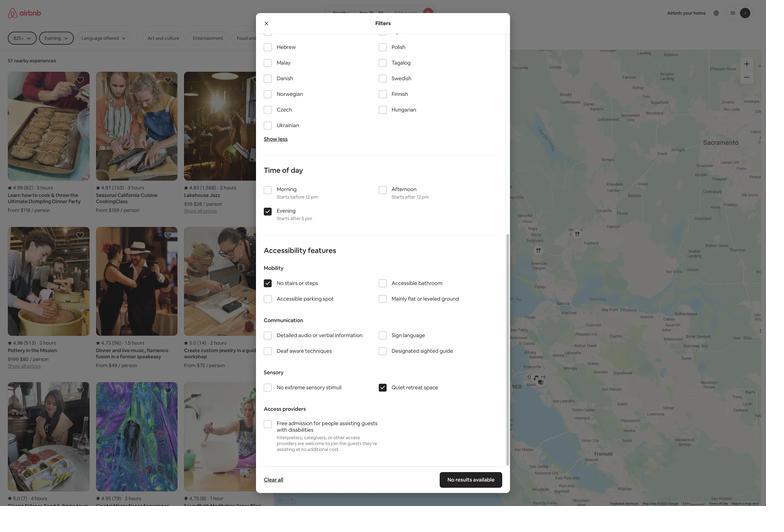 Task type: vqa. For each thing, say whether or not it's contained in the screenshot.
Food and drink
yes



Task type: describe. For each thing, give the bounding box(es) containing it.
use
[[723, 502, 729, 505]]

· for (82)
[[34, 185, 35, 191]]

food
[[237, 35, 248, 41]]

retreat
[[407, 384, 423, 391]]

or for steps
[[299, 280, 304, 287]]

day
[[291, 166, 303, 175]]

from inside dinner and live music, flamenco fusion in a former speakeasy from $49 / person
[[96, 362, 108, 369]]

person inside seasonal california cuisine cookingclass from $109 / person
[[124, 207, 139, 213]]

4.95 (79)
[[101, 495, 121, 501]]

3 for 4.97 (153)
[[128, 185, 131, 191]]

4.99 (82)
[[13, 185, 33, 191]]

· 2 hours for in
[[37, 340, 56, 346]]

hungarian
[[392, 106, 417, 113]]

all inside lakehouse jazz $35 $28 / person show all prices
[[198, 208, 202, 214]]

Entertainment button
[[188, 32, 229, 45]]

mission
[[40, 347, 57, 354]]

5.0 out of 5 average rating,  14 reviews image
[[184, 340, 207, 346]]

lakehouse
[[184, 192, 209, 198]]

jazz
[[210, 192, 220, 198]]

deaf
[[277, 348, 289, 354]]

soundbath meditation 'inner bliss' group
[[184, 382, 266, 506]]

audio
[[299, 332, 312, 339]]

$35
[[184, 201, 193, 207]]

Tours button
[[304, 32, 327, 45]]

nearby button
[[325, 5, 355, 21]]

person inside the "create custom jewelry in a guided workshop from $75 / person"
[[210, 362, 225, 369]]

seasonal california cuisine cookingclass group
[[96, 72, 178, 213]]

in inside the "create custom jewelry in a guided workshop from $75 / person"
[[237, 347, 241, 354]]

©2023
[[658, 502, 668, 505]]

0 horizontal spatial assisting
[[277, 446, 295, 452]]

speakeasy
[[137, 354, 161, 360]]

/ inside lakehouse jazz $35 $28 / person show all prices
[[203, 201, 206, 207]]

2 vertical spatial guests
[[348, 441, 362, 446]]

learn how to cook & throw the ultimate dumpling dinner party from $118 / person
[[8, 192, 81, 213]]

for
[[314, 420, 321, 427]]

3 for 4.99 (82)
[[37, 185, 39, 191]]

clear
[[264, 476, 277, 483]]

30
[[378, 10, 384, 16]]

add to wishlist image for pottery in the mission $100 $80 / person show all prices
[[76, 232, 84, 239]]

map
[[643, 502, 650, 505]]

language
[[403, 332, 426, 339]]

guide
[[440, 348, 454, 354]]

57
[[8, 58, 13, 64]]

hours for custom
[[214, 340, 227, 346]]

admission
[[289, 420, 313, 427]]

or for verbal
[[313, 332, 318, 339]]

· 2 hours for jazz
[[218, 185, 237, 191]]

map
[[746, 502, 752, 505]]

sign for sign
[[392, 28, 402, 35]]

· for (513)
[[37, 340, 38, 346]]

danish
[[277, 75, 293, 82]]

1
[[210, 495, 212, 501]]

finnish
[[392, 91, 409, 97]]

guests inside button
[[404, 10, 418, 16]]

flat
[[408, 295, 416, 302]]

or for leveled
[[418, 295, 423, 302]]

4.95 out of 5 average rating,  79 reviews image
[[96, 495, 121, 501]]

crystal mirror space experience group
[[96, 382, 178, 506]]

from inside 'learn how to cook & throw the ultimate dumpling dinner party from $118 / person'
[[8, 207, 19, 213]]

features
[[308, 246, 337, 255]]

4.73 (96)
[[101, 340, 121, 346]]

zoom in image
[[745, 61, 750, 67]]

no for no stairs or steps
[[277, 280, 284, 287]]

create
[[184, 347, 200, 354]]

15
[[370, 10, 374, 16]]

(513)
[[24, 340, 36, 346]]

clear all
[[264, 476, 284, 483]]

4.95
[[101, 495, 111, 501]]

experiences
[[30, 58, 56, 64]]

add to wishlist image inside crystal mirror space experience group
[[164, 387, 172, 395]]

time
[[264, 166, 281, 175]]

add to wishlist image for lakehouse jazz $35 $28 / person show all prices
[[253, 76, 261, 84]]

additional
[[308, 446, 329, 452]]

5.0 (14)
[[190, 340, 207, 346]]

and for live
[[112, 347, 121, 354]]

show inside filters 'dialog'
[[264, 136, 278, 142]]

lakehouse jazz $35 $28 / person show all prices
[[184, 192, 222, 214]]

Wellness button
[[368, 32, 397, 45]]

$28
[[194, 201, 202, 207]]

nearby
[[14, 58, 29, 64]]

km
[[686, 502, 690, 505]]

malay
[[277, 59, 291, 66]]

$75
[[197, 362, 205, 369]]

and for drink
[[249, 35, 257, 41]]

communication
[[264, 317, 304, 324]]

Art and culture button
[[142, 32, 185, 45]]

add to wishlist image for seasonal california cuisine cookingclass from $109 / person
[[164, 76, 172, 84]]

starts for morning
[[277, 194, 290, 200]]

· 2 hours for custom
[[208, 340, 227, 346]]

music,
[[131, 347, 146, 354]]

verbal
[[319, 332, 334, 339]]

providers inside free admission for people assisting guests with disabilities interpreters, caregivers, or other access providers are welcome to join the guests they're assisting at no additional cost.
[[277, 441, 297, 446]]

welcome
[[306, 441, 325, 446]]

no results available link
[[440, 472, 503, 488]]

5 inside 'evening starts after 5 pm'
[[302, 216, 305, 221]]

· for (153)
[[125, 185, 127, 191]]

detailed
[[277, 332, 297, 339]]

time of day
[[264, 166, 303, 175]]

keyboard shortcuts button
[[611, 502, 640, 506]]

pm for morning
[[311, 194, 318, 200]]

profile element
[[444, 0, 754, 26]]

5.0 for 5.0 (7)
[[13, 495, 20, 501]]

the inside pottery in the mission $100 $80 / person show all prices
[[31, 347, 39, 354]]

prices inside pottery in the mission $100 $80 / person show all prices
[[27, 363, 41, 369]]

nearby
[[334, 10, 349, 16]]

people
[[322, 420, 339, 427]]

live
[[122, 347, 130, 354]]

4.98 (513)
[[13, 340, 36, 346]]

· 3 hours for to
[[34, 185, 53, 191]]

dinner inside 'learn how to cook & throw the ultimate dumpling dinner party from $118 / person'
[[52, 198, 68, 205]]

4.97 (153)
[[101, 185, 124, 191]]

add to wishlist image for dinner and live music, flamenco fusion in a former speakeasy from $49 / person
[[164, 232, 172, 239]]

access
[[346, 435, 360, 441]]

evening starts after 5 pm
[[277, 207, 313, 221]]

2 for 5.0 (14)
[[210, 340, 213, 346]]

1 vertical spatial guests
[[362, 420, 378, 427]]

none search field containing nearby
[[325, 5, 437, 21]]

hours for in
[[43, 340, 56, 346]]

· for (1,568)
[[218, 185, 219, 191]]

Sports button
[[277, 32, 301, 45]]

4.97
[[101, 185, 111, 191]]

mainly
[[392, 295, 407, 302]]

4.97 out of 5 average rating,  153 reviews image
[[96, 185, 124, 191]]

terms of use
[[710, 502, 729, 505]]

· for (79)
[[123, 495, 124, 501]]

accessibility
[[264, 246, 307, 255]]

the inside free admission for people assisting guests with disabilities interpreters, caregivers, or other access providers are welcome to join the guests they're assisting at no additional cost.
[[340, 441, 347, 446]]

4.99
[[13, 185, 23, 191]]

greek
[[277, 28, 292, 35]]

results
[[456, 476, 472, 483]]

create custom jewelry in a guided workshop group
[[184, 227, 266, 369]]

/ inside seasonal california cuisine cookingclass from $109 / person
[[121, 207, 123, 213]]

4.75 (8)
[[190, 495, 207, 501]]

error
[[753, 502, 760, 505]]

extreme
[[285, 384, 305, 391]]

5.0 for 5.0 (14)
[[190, 340, 197, 346]]

to inside 'learn how to cook & throw the ultimate dumpling dinner party from $118 / person'
[[33, 192, 38, 198]]

no for no results available
[[448, 476, 455, 483]]

afternoon
[[392, 186, 417, 193]]

prices inside lakehouse jazz $35 $28 / person show all prices
[[204, 208, 217, 214]]

Food and drink button
[[232, 32, 274, 45]]

person inside dinner and live music, flamenco fusion in a former speakeasy from $49 / person
[[122, 362, 137, 369]]

nov
[[360, 10, 369, 16]]

seasonal
[[96, 192, 117, 198]]

stimuli
[[326, 384, 342, 391]]

hours for jazz
[[224, 185, 237, 191]]

guided
[[246, 347, 262, 354]]



Task type: locate. For each thing, give the bounding box(es) containing it.
all inside button
[[278, 476, 284, 483]]

1 vertical spatial add to wishlist image
[[164, 232, 172, 239]]

guests left they're
[[348, 441, 362, 446]]

0 vertical spatial the
[[70, 192, 78, 198]]

parking
[[304, 295, 322, 302]]

or right the audio
[[313, 332, 318, 339]]

clear all button
[[261, 473, 287, 487]]

hours inside crystal mirror space experience group
[[129, 495, 141, 501]]

0 vertical spatial 5.0
[[190, 340, 197, 346]]

2 right (79)
[[125, 495, 128, 501]]

add guests button
[[389, 5, 437, 21]]

· left 1 on the left bottom
[[208, 495, 209, 501]]

person down jazz
[[207, 201, 222, 207]]

from left $109
[[96, 207, 108, 213]]

starts down afternoon
[[392, 194, 405, 200]]

· right "(513)"
[[37, 340, 38, 346]]

assisting up the access
[[340, 420, 361, 427]]

2 inside crystal mirror space experience group
[[125, 495, 128, 501]]

prices down $80
[[27, 363, 41, 369]]

from down fusion
[[96, 362, 108, 369]]

1 horizontal spatial prices
[[204, 208, 217, 214]]

ultimate
[[8, 198, 28, 205]]

0 horizontal spatial 5.0
[[13, 495, 20, 501]]

0 vertical spatial no
[[277, 280, 284, 287]]

0 horizontal spatial to
[[33, 192, 38, 198]]

· 3 hours up california
[[125, 185, 144, 191]]

after down afternoon
[[406, 194, 416, 200]]

0 horizontal spatial all
[[21, 363, 26, 369]]

hours right 4
[[35, 495, 47, 501]]

and right "art" at the top
[[156, 35, 164, 41]]

2 vertical spatial no
[[448, 476, 455, 483]]

in up $49
[[111, 354, 115, 360]]

· left 4
[[28, 495, 30, 501]]

the right the join
[[340, 441, 347, 446]]

hours for and
[[132, 340, 144, 346]]

quiet retreat space
[[392, 384, 439, 391]]

add to wishlist image inside seasonal california cuisine cookingclass group
[[164, 76, 172, 84]]

add
[[394, 10, 403, 16]]

free admission for people assisting guests with disabilities interpreters, caregivers, or other access providers are welcome to join the guests they're assisting at no additional cost.
[[277, 420, 378, 452]]

· 2 hours right (79)
[[123, 495, 141, 501]]

4.75 out of 5 average rating,  8 reviews image
[[184, 495, 207, 501]]

4.73
[[101, 340, 111, 346]]

workshop
[[184, 354, 207, 360]]

· 2 hours up custom
[[208, 340, 227, 346]]

0 vertical spatial add to wishlist image
[[164, 76, 172, 84]]

swedish
[[392, 75, 412, 82]]

· right (153)
[[125, 185, 127, 191]]

a inside the "create custom jewelry in a guided workshop from $75 / person"
[[242, 347, 245, 354]]

· 3 hours up cook
[[34, 185, 53, 191]]

report a map error link
[[733, 502, 760, 505]]

2 horizontal spatial all
[[278, 476, 284, 483]]

guests right add
[[404, 10, 418, 16]]

pm for evening
[[306, 216, 313, 221]]

0 vertical spatial guests
[[404, 10, 418, 16]]

12 for afternoon
[[417, 194, 421, 200]]

1 vertical spatial assisting
[[277, 446, 295, 452]]

1 vertical spatial accessible
[[277, 295, 303, 302]]

/
[[203, 201, 206, 207], [31, 207, 33, 213], [121, 207, 123, 213], [30, 356, 32, 362], [118, 362, 121, 369], [206, 362, 208, 369]]

in right jewelry
[[237, 347, 241, 354]]

1 vertical spatial 5.0
[[13, 495, 20, 501]]

2 for 4.83 (1,568)
[[220, 185, 223, 191]]

after for afternoon
[[406, 194, 416, 200]]

terms of use link
[[710, 502, 729, 505]]

1 horizontal spatial accessible
[[392, 280, 418, 287]]

of left use
[[720, 502, 723, 505]]

classic sidecar, food & drinks tours group
[[8, 382, 90, 506]]

· right the (82)
[[34, 185, 35, 191]]

0 horizontal spatial · 3 hours
[[34, 185, 53, 191]]

0 vertical spatial show
[[264, 136, 278, 142]]

sign language
[[392, 332, 426, 339]]

techniques
[[306, 348, 332, 354]]

2 inside lakehouse jazz group
[[220, 185, 223, 191]]

· for (96)
[[123, 340, 124, 346]]

the inside 'learn how to cook & throw the ultimate dumpling dinner party from $118 / person'
[[70, 192, 78, 198]]

/ inside 'learn how to cook & throw the ultimate dumpling dinner party from $118 / person'
[[31, 207, 33, 213]]

1 horizontal spatial assisting
[[340, 420, 361, 427]]

show all prices button for prices
[[184, 207, 217, 214]]

hours inside lakehouse jazz group
[[224, 185, 237, 191]]

5.0 inside classic sidecar, food & drinks tours group
[[13, 495, 20, 501]]

pottery in the mission group
[[8, 227, 90, 369]]

nov 15 – 30 button
[[354, 5, 389, 21]]

hours
[[41, 185, 53, 191], [132, 185, 144, 191], [224, 185, 237, 191], [43, 340, 56, 346], [132, 340, 144, 346], [214, 340, 227, 346], [35, 495, 47, 501], [129, 495, 141, 501]]

pm inside 'evening starts after 5 pm'
[[306, 216, 313, 221]]

0 vertical spatial dinner
[[52, 198, 68, 205]]

accessible down stairs
[[277, 295, 303, 302]]

hours for how
[[41, 185, 53, 191]]

show all prices button inside lakehouse jazz group
[[184, 207, 217, 214]]

assisting left at
[[277, 446, 295, 452]]

wellness
[[373, 35, 392, 41]]

1 vertical spatial dinner
[[96, 347, 111, 354]]

a left map
[[743, 502, 745, 505]]

from down workshop
[[184, 362, 196, 369]]

a up $49
[[116, 354, 119, 360]]

person inside pottery in the mission $100 $80 / person show all prices
[[33, 356, 49, 362]]

1 vertical spatial prices
[[27, 363, 41, 369]]

all inside pottery in the mission $100 $80 / person show all prices
[[21, 363, 26, 369]]

0 vertical spatial providers
[[283, 406, 306, 412]]

0 horizontal spatial a
[[116, 354, 119, 360]]

after down the evening
[[291, 216, 301, 221]]

starts down the evening
[[277, 216, 290, 221]]

show inside pottery in the mission $100 $80 / person show all prices
[[8, 363, 20, 369]]

free
[[277, 420, 288, 427]]

1 horizontal spatial show all prices button
[[184, 207, 217, 214]]

no inside no results available link
[[448, 476, 455, 483]]

2 12 from the left
[[417, 194, 421, 200]]

of for time
[[282, 166, 290, 175]]

· inside lakehouse jazz group
[[218, 185, 219, 191]]

0 vertical spatial show all prices button
[[184, 207, 217, 214]]

1 horizontal spatial and
[[156, 35, 164, 41]]

(153)
[[112, 185, 124, 191]]

None search field
[[325, 5, 437, 21]]

of for terms
[[720, 502, 723, 505]]

of inside filters 'dialog'
[[282, 166, 290, 175]]

· 3 hours
[[34, 185, 53, 191], [125, 185, 144, 191]]

starts inside morning starts before 12 pm
[[277, 194, 290, 200]]

providers left are
[[277, 441, 297, 446]]

· 1 hour
[[208, 495, 224, 501]]

0 horizontal spatial after
[[291, 216, 301, 221]]

person inside 'learn how to cook & throw the ultimate dumpling dinner party from $118 / person'
[[35, 207, 50, 213]]

person down california
[[124, 207, 139, 213]]

/ right '$118'
[[31, 207, 33, 213]]

or right stairs
[[299, 280, 304, 287]]

5 km button
[[681, 502, 708, 506]]

· 3 hours inside learn how to cook & throw the ultimate dumpling dinner party group
[[34, 185, 53, 191]]

/ inside dinner and live music, flamenco fusion in a former speakeasy from $49 / person
[[118, 362, 121, 369]]

and inside button
[[249, 35, 257, 41]]

/ right $49
[[118, 362, 121, 369]]

· for (8)
[[208, 495, 209, 501]]

in inside dinner and live music, flamenco fusion in a former speakeasy from $49 / person
[[111, 354, 115, 360]]

2 for 4.98 (513)
[[40, 340, 42, 346]]

after inside 'evening starts after 5 pm'
[[291, 216, 301, 221]]

pm for afternoon
[[422, 194, 429, 200]]

2 horizontal spatial a
[[743, 502, 745, 505]]

starts for afternoon
[[392, 194, 405, 200]]

custom
[[201, 347, 219, 354]]

add to wishlist image for learn how to cook & throw the ultimate dumpling dinner party from $118 / person
[[76, 76, 84, 84]]

0 vertical spatial accessible
[[392, 280, 418, 287]]

2 horizontal spatial the
[[340, 441, 347, 446]]

Sightseeing button
[[329, 32, 365, 45]]

1 vertical spatial 5
[[683, 502, 685, 505]]

after for evening
[[291, 216, 301, 221]]

hour
[[213, 495, 224, 501]]

prices down jazz
[[204, 208, 217, 214]]

person inside lakehouse jazz $35 $28 / person show all prices
[[207, 201, 222, 207]]

show left less
[[264, 136, 278, 142]]

1 horizontal spatial 3
[[128, 185, 131, 191]]

starts for evening
[[277, 216, 290, 221]]

1 vertical spatial of
[[720, 502, 723, 505]]

/ right $28
[[203, 201, 206, 207]]

5 down 'before' in the top of the page
[[302, 216, 305, 221]]

google map
showing 24 experiences. region
[[274, 50, 762, 506]]

· left 1.5
[[123, 340, 124, 346]]

0 horizontal spatial show
[[8, 363, 20, 369]]

1 vertical spatial after
[[291, 216, 301, 221]]

show all prices button inside pottery in the mission group
[[8, 362, 41, 369]]

1 · 3 hours from the left
[[34, 185, 53, 191]]

sign for sign language
[[392, 332, 402, 339]]

a
[[242, 347, 245, 354], [116, 354, 119, 360], [743, 502, 745, 505]]

pm inside the afternoon starts after 12 pm
[[422, 194, 429, 200]]

person down mission
[[33, 356, 49, 362]]

ground
[[442, 295, 459, 302]]

report
[[733, 502, 743, 505]]

food and drink
[[237, 35, 268, 41]]

· inside crystal mirror space experience group
[[123, 495, 124, 501]]

· inside learn how to cook & throw the ultimate dumpling dinner party group
[[34, 185, 35, 191]]

accessible for accessible bathroom
[[392, 280, 418, 287]]

12 down afternoon
[[417, 194, 421, 200]]

2 for 4.95 (79)
[[125, 495, 128, 501]]

and inside button
[[156, 35, 164, 41]]

1 horizontal spatial a
[[242, 347, 245, 354]]

and for culture
[[156, 35, 164, 41]]

2 inside pottery in the mission group
[[40, 340, 42, 346]]

1 horizontal spatial after
[[406, 194, 416, 200]]

show down $100
[[8, 363, 20, 369]]

· inside seasonal california cuisine cookingclass group
[[125, 185, 127, 191]]

the down "(513)"
[[31, 347, 39, 354]]

0 horizontal spatial 12
[[306, 194, 310, 200]]

0 horizontal spatial 3
[[37, 185, 39, 191]]

(7)
[[21, 495, 27, 501]]

show all prices button
[[184, 207, 217, 214], [8, 362, 41, 369]]

3 right the (82)
[[37, 185, 39, 191]]

tagalog
[[392, 59, 411, 66]]

no left results
[[448, 476, 455, 483]]

0 horizontal spatial of
[[282, 166, 290, 175]]

1 12 from the left
[[306, 194, 310, 200]]

hours for california
[[132, 185, 144, 191]]

fusion
[[96, 354, 110, 360]]

designated sighted guide
[[392, 348, 454, 354]]

zoom out image
[[745, 75, 750, 80]]

(96)
[[112, 340, 121, 346]]

or inside free admission for people assisting guests with disabilities interpreters, caregivers, or other access providers are welcome to join the guests they're assisting at no additional cost.
[[328, 435, 333, 441]]

· inside 'dinner and live music, flamenco fusion in a former speakeasy' group
[[123, 340, 124, 346]]

1 vertical spatial the
[[31, 347, 39, 354]]

bathroom
[[419, 280, 443, 287]]

12
[[306, 194, 310, 200], [417, 194, 421, 200]]

· up jazz
[[218, 185, 219, 191]]

evening
[[277, 207, 296, 214]]

dinner inside dinner and live music, flamenco fusion in a former speakeasy from $49 / person
[[96, 347, 111, 354]]

0 vertical spatial sign
[[392, 28, 402, 35]]

access providers
[[264, 406, 306, 412]]

add to wishlist image for create custom jewelry in a guided workshop from $75 / person
[[253, 232, 261, 239]]

accessible parking spot
[[277, 295, 334, 302]]

5 inside button
[[683, 502, 685, 505]]

jewelry
[[220, 347, 236, 354]]

shortcuts
[[626, 502, 640, 505]]

accessibility features
[[264, 246, 337, 255]]

0 horizontal spatial prices
[[27, 363, 41, 369]]

1 horizontal spatial · 3 hours
[[125, 185, 144, 191]]

hours inside 'dinner and live music, flamenco fusion in a former speakeasy' group
[[132, 340, 144, 346]]

providers up the admission
[[283, 406, 306, 412]]

0 vertical spatial 5
[[302, 216, 305, 221]]

person right $75
[[210, 362, 225, 369]]

2 vertical spatial show
[[8, 363, 20, 369]]

2 inside create custom jewelry in a guided workshop group
[[210, 340, 213, 346]]

hours up california
[[132, 185, 144, 191]]

4.99 out of 5 average rating,  82 reviews image
[[8, 185, 33, 191]]

hours up jewelry
[[214, 340, 227, 346]]

from inside seasonal california cuisine cookingclass from $109 / person
[[96, 207, 108, 213]]

person down former
[[122, 362, 137, 369]]

1 vertical spatial show
[[184, 208, 197, 214]]

filters
[[376, 20, 391, 27]]

4.83
[[190, 185, 199, 191]]

in inside pottery in the mission $100 $80 / person show all prices
[[26, 347, 30, 354]]

sign left language
[[392, 332, 402, 339]]

· inside pottery in the mission group
[[37, 340, 38, 346]]

12 inside morning starts before 12 pm
[[306, 194, 310, 200]]

· inside 'soundbath meditation 'inner bliss'' group
[[208, 495, 209, 501]]

2
[[220, 185, 223, 191], [40, 340, 42, 346], [210, 340, 213, 346], [125, 495, 128, 501]]

1 horizontal spatial to
[[326, 441, 330, 446]]

starts inside 'evening starts after 5 pm'
[[277, 216, 290, 221]]

dumpling
[[29, 198, 51, 205]]

1 horizontal spatial show
[[184, 208, 197, 214]]

cookingclass
[[96, 198, 128, 205]]

no for no extreme sensory stimuli
[[277, 384, 284, 391]]

· 2 hours inside pottery in the mission group
[[37, 340, 56, 346]]

a left "guided"
[[242, 347, 245, 354]]

–
[[375, 10, 377, 16]]

/ inside pottery in the mission $100 $80 / person show all prices
[[30, 356, 32, 362]]

2 up jazz
[[220, 185, 223, 191]]

to inside free admission for people assisting guests with disabilities interpreters, caregivers, or other access providers are welcome to join the guests they're assisting at no additional cost.
[[326, 441, 330, 446]]

from inside the "create custom jewelry in a guided workshop from $75 / person"
[[184, 362, 196, 369]]

add to wishlist image
[[164, 76, 172, 84], [164, 232, 172, 239], [164, 387, 172, 395]]

all down $28
[[198, 208, 202, 214]]

hours inside classic sidecar, food & drinks tours group
[[35, 495, 47, 501]]

/ right $109
[[121, 207, 123, 213]]

· right "(14)"
[[208, 340, 209, 346]]

0 vertical spatial of
[[282, 166, 290, 175]]

· for (14)
[[208, 340, 209, 346]]

2 horizontal spatial show
[[264, 136, 278, 142]]

· 2 hours inside crystal mirror space experience group
[[123, 495, 141, 501]]

5.0 up create
[[190, 340, 197, 346]]

0 horizontal spatial and
[[112, 347, 121, 354]]

1 horizontal spatial all
[[198, 208, 202, 214]]

all down $80
[[21, 363, 26, 369]]

· 3 hours inside seasonal california cuisine cookingclass group
[[125, 185, 144, 191]]

12 right 'before' in the top of the page
[[306, 194, 310, 200]]

2 sign from the top
[[392, 332, 402, 339]]

starts inside the afternoon starts after 12 pm
[[392, 194, 405, 200]]

&
[[51, 192, 55, 198]]

Nature and outdoors button
[[400, 32, 454, 45]]

2 add to wishlist image from the top
[[164, 232, 172, 239]]

lakehouse jazz group
[[184, 72, 266, 214]]

· right (79)
[[123, 495, 124, 501]]

accessible for accessible parking spot
[[277, 295, 303, 302]]

1 3 from the left
[[37, 185, 39, 191]]

1 horizontal spatial 5.0
[[190, 340, 197, 346]]

(1,568)
[[200, 185, 216, 191]]

0 vertical spatial all
[[198, 208, 202, 214]]

the right the throw
[[70, 192, 78, 198]]

all right 'clear'
[[278, 476, 284, 483]]

· inside classic sidecar, food & drinks tours group
[[28, 495, 30, 501]]

5.0 out of 5 average rating,  7 reviews image
[[8, 495, 27, 501]]

show all prices button for show
[[8, 362, 41, 369]]

5.0 left (7)
[[13, 495, 20, 501]]

1 horizontal spatial of
[[720, 502, 723, 505]]

2 3 from the left
[[128, 185, 131, 191]]

show all prices button down pottery
[[8, 362, 41, 369]]

person down "dumpling"
[[35, 207, 50, 213]]

hours right (1,568)
[[224, 185, 237, 191]]

add to wishlist image inside 'dinner and live music, flamenco fusion in a former speakeasy' group
[[164, 232, 172, 239]]

add to wishlist image inside classic sidecar, food & drinks tours group
[[76, 387, 84, 395]]

· 2 hours up jazz
[[218, 185, 237, 191]]

1 horizontal spatial dinner
[[96, 347, 111, 354]]

learn how to cook & throw the ultimate dumpling dinner party group
[[8, 72, 90, 213]]

dinner down 4.73
[[96, 347, 111, 354]]

0 horizontal spatial 5
[[302, 216, 305, 221]]

2 up mission
[[40, 340, 42, 346]]

morning
[[277, 186, 297, 193]]

of left the day
[[282, 166, 290, 175]]

1 horizontal spatial in
[[111, 354, 115, 360]]

· for (7)
[[28, 495, 30, 501]]

dinner left party
[[52, 198, 68, 205]]

accessible
[[392, 280, 418, 287], [277, 295, 303, 302]]

accessible up mainly
[[392, 280, 418, 287]]

· 2 hours inside create custom jewelry in a guided workshop group
[[208, 340, 227, 346]]

how
[[22, 192, 32, 198]]

show all prices button down lakehouse
[[184, 207, 217, 214]]

in down "(513)"
[[26, 347, 30, 354]]

· 3 hours for cuisine
[[125, 185, 144, 191]]

5.0 inside create custom jewelry in a guided workshop group
[[190, 340, 197, 346]]

show inside lakehouse jazz $35 $28 / person show all prices
[[184, 208, 197, 214]]

pottery in the mission $100 $80 / person show all prices
[[8, 347, 57, 369]]

report a map error
[[733, 502, 760, 505]]

google image
[[276, 498, 297, 506]]

3 inside seasonal california cuisine cookingclass group
[[128, 185, 131, 191]]

hours up the music,
[[132, 340, 144, 346]]

· 2 hours inside lakehouse jazz group
[[218, 185, 237, 191]]

1 vertical spatial no
[[277, 384, 284, 391]]

leveled
[[424, 295, 441, 302]]

guests up they're
[[362, 420, 378, 427]]

hours right (79)
[[129, 495, 141, 501]]

seasonal california cuisine cookingclass from $109 / person
[[96, 192, 158, 213]]

0 vertical spatial assisting
[[340, 420, 361, 427]]

drink
[[258, 35, 268, 41]]

no
[[302, 446, 307, 452]]

2 horizontal spatial and
[[249, 35, 257, 41]]

sign up polish
[[392, 28, 402, 35]]

after inside the afternoon starts after 12 pm
[[406, 194, 416, 200]]

1 vertical spatial show all prices button
[[8, 362, 41, 369]]

1 horizontal spatial 12
[[417, 194, 421, 200]]

5 left km on the bottom
[[683, 502, 685, 505]]

2 vertical spatial add to wishlist image
[[164, 387, 172, 395]]

3 up california
[[128, 185, 131, 191]]

4.83 out of 5 average rating,  1,568 reviews image
[[184, 185, 216, 191]]

1 vertical spatial sign
[[392, 332, 402, 339]]

hours up cook
[[41, 185, 53, 191]]

3 inside learn how to cook & throw the ultimate dumpling dinner party group
[[37, 185, 39, 191]]

nov 15 – 30
[[360, 10, 384, 16]]

to left the join
[[326, 441, 330, 446]]

/ right $80
[[30, 356, 32, 362]]

2 · 3 hours from the left
[[125, 185, 144, 191]]

1 vertical spatial all
[[21, 363, 26, 369]]

· 4 hours
[[28, 495, 47, 501]]

4.83 (1,568)
[[190, 185, 216, 191]]

1 sign from the top
[[392, 28, 402, 35]]

or left other
[[328, 435, 333, 441]]

4.73 out of 5 average rating,  96 reviews image
[[96, 340, 121, 346]]

and left drink on the top
[[249, 35, 257, 41]]

add to wishlist image
[[76, 76, 84, 84], [253, 76, 261, 84], [76, 232, 84, 239], [253, 232, 261, 239], [76, 387, 84, 395], [253, 387, 261, 395]]

art
[[148, 35, 155, 41]]

and inside dinner and live music, flamenco fusion in a former speakeasy from $49 / person
[[112, 347, 121, 354]]

4.98 out of 5 average rating,  513 reviews image
[[8, 340, 36, 346]]

0 horizontal spatial in
[[26, 347, 30, 354]]

filters dialog
[[256, 0, 511, 493]]

3 add to wishlist image from the top
[[164, 387, 172, 395]]

designated
[[392, 348, 420, 354]]

0 horizontal spatial the
[[31, 347, 39, 354]]

(8)
[[200, 495, 207, 501]]

a inside dinner and live music, flamenco fusion in a former speakeasy from $49 / person
[[116, 354, 119, 360]]

mainly flat or leveled ground
[[392, 295, 459, 302]]

aware
[[290, 348, 304, 354]]

12 for morning
[[306, 194, 310, 200]]

2 up custom
[[210, 340, 213, 346]]

$49
[[109, 362, 117, 369]]

/ right $75
[[206, 362, 208, 369]]

2 vertical spatial the
[[340, 441, 347, 446]]

0 vertical spatial after
[[406, 194, 416, 200]]

show down $35
[[184, 208, 197, 214]]

hours up mission
[[43, 340, 56, 346]]

learn
[[8, 192, 21, 198]]

entertainment
[[193, 35, 223, 41]]

art and culture
[[148, 35, 179, 41]]

dinner and live music, flamenco fusion in a former speakeasy from $49 / person
[[96, 347, 169, 369]]

pm inside morning starts before 12 pm
[[311, 194, 318, 200]]

from down ultimate
[[8, 207, 19, 213]]

no left stairs
[[277, 280, 284, 287]]

pm
[[311, 194, 318, 200], [422, 194, 429, 200], [306, 216, 313, 221]]

1 vertical spatial providers
[[277, 441, 297, 446]]

$80
[[20, 356, 29, 362]]

or right flat
[[418, 295, 423, 302]]

dinner and live music, flamenco fusion in a former speakeasy group
[[96, 227, 178, 369]]

0 horizontal spatial dinner
[[52, 198, 68, 205]]

2 vertical spatial all
[[278, 476, 284, 483]]

no left extreme
[[277, 384, 284, 391]]

data
[[651, 502, 657, 505]]

12 inside the afternoon starts after 12 pm
[[417, 194, 421, 200]]

2 horizontal spatial in
[[237, 347, 241, 354]]

0 horizontal spatial show all prices button
[[8, 362, 41, 369]]

1 horizontal spatial the
[[70, 192, 78, 198]]

hours inside seasonal california cuisine cookingclass group
[[132, 185, 144, 191]]

1 horizontal spatial 5
[[683, 502, 685, 505]]

starts down morning
[[277, 194, 290, 200]]

0 vertical spatial to
[[33, 192, 38, 198]]

1 add to wishlist image from the top
[[164, 76, 172, 84]]

1 vertical spatial to
[[326, 441, 330, 446]]

4.98
[[13, 340, 23, 346]]

· inside create custom jewelry in a guided workshop group
[[208, 340, 209, 346]]

flamenco
[[147, 347, 169, 354]]

/ inside the "create custom jewelry in a guided workshop from $75 / person"
[[206, 362, 208, 369]]

0 vertical spatial prices
[[204, 208, 217, 214]]

0 horizontal spatial accessible
[[277, 295, 303, 302]]

show less
[[264, 136, 288, 142]]

hours inside create custom jewelry in a guided workshop group
[[214, 340, 227, 346]]

· 2 hours up mission
[[37, 340, 56, 346]]

hours inside pottery in the mission group
[[43, 340, 56, 346]]

hours inside learn how to cook & throw the ultimate dumpling dinner party group
[[41, 185, 53, 191]]



